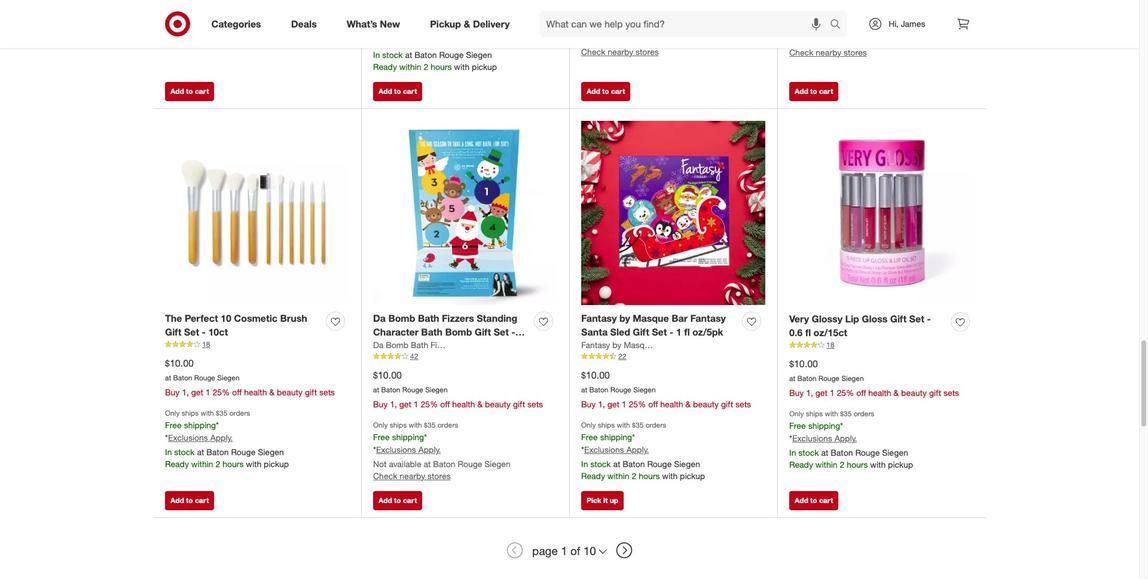 Task type: vqa. For each thing, say whether or not it's contained in the screenshot.
for within the 1,360 Results For "Christmas Lights"
no



Task type: describe. For each thing, give the bounding box(es) containing it.
* inside the '* exclusions apply. in stock at  baton rouge siegen ready within 2 hours'
[[165, 5, 168, 15]]

within inside in stock at  baton rouge siegen ready within 2 hours with pickup
[[400, 62, 422, 72]]

sets for fantasy by masque bar fantasy santa sled gift set - 1 fl oz/5pk
[[736, 399, 752, 409]]

$10.00 for fantasy by masque bar fantasy santa sled gift set - 1 fl oz/5pk
[[582, 369, 610, 381]]

categories
[[212, 18, 261, 30]]

standing
[[477, 313, 518, 324]]

stock inside the '* exclusions apply. in stock at  baton rouge siegen ready within 2 hours'
[[174, 19, 195, 30]]

glossy
[[812, 313, 843, 325]]

what's new
[[347, 18, 400, 30]]

* exclusions apply. in stock at  baton rouge siegen ready within 2 hours
[[165, 5, 284, 42]]

sled
[[611, 326, 631, 338]]

$10.00 at baton rouge siegen buy 1, get 1 25% off health & beauty gift sets for gift
[[373, 369, 543, 409]]

perfect
[[185, 313, 218, 324]]

get for 0.6
[[816, 388, 828, 398]]

not inside only ships with $35 orders free shipping * * exclusions apply. not available at baton rouge siegen check nearby stores
[[373, 459, 387, 469]]

ready inside in stock at  baton rouge siegen ready within 2 hours with pickup
[[373, 62, 397, 72]]

gloss
[[862, 313, 888, 325]]

check nearby stores button for available
[[582, 46, 659, 58]]

apply. inside "free shipping * exclusions apply. not available at baton rouge siegen check nearby stores"
[[835, 21, 858, 31]]

2 for very glossy lip gloss gift set - 0.6 fl oz/15ct
[[840, 459, 845, 470]]

get for bomb
[[400, 399, 412, 409]]

siegen inside in stock at  baton rouge siegen ready within 2 hours with pickup
[[466, 50, 492, 60]]

bath for da bomb bath fizzers
[[411, 340, 429, 350]]

masque for fantasy by masque bar
[[624, 340, 654, 350]]

ships for fantasy by masque bar fantasy santa sled gift set - 1 fl oz/5pk
[[598, 420, 615, 429]]

buy for very glossy lip gloss gift set - 0.6 fl oz/15ct
[[790, 388, 804, 398]]

within for fantasy by masque bar fantasy santa sled gift set - 1 fl oz/5pk
[[608, 471, 630, 481]]

fantasy by masque bar fantasy santa sled gift set - 1 fl oz/5pk
[[582, 313, 726, 338]]

gift inside da bomb bath fizzers standing character bath bomb gift set - 5oz/6ct
[[475, 326, 491, 338]]

bomb for da bomb bath fizzers standing character bath bomb gift set - 5oz/6ct
[[389, 313, 416, 324]]

oz/5pk
[[693, 326, 724, 338]]

character
[[373, 326, 419, 338]]

rouge inside only ships with $35 orders free shipping * * exclusions apply. not available at baton rouge siegen check nearby stores
[[458, 459, 483, 469]]

da for da bomb bath fizzers standing character bath bomb gift set - 5oz/6ct
[[373, 313, 386, 324]]

check inside free shipping * * exclusions apply. not available at baton rouge siegen check nearby stores
[[582, 46, 606, 57]]

nearby inside only ships with $35 orders free shipping * * exclusions apply. not available at baton rouge siegen check nearby stores
[[400, 471, 425, 481]]

pickup for the perfect 10 cosmetic brush gift set - 10ct
[[264, 459, 289, 469]]

the
[[165, 313, 182, 324]]

page
[[533, 544, 558, 557]]

fl inside very glossy lip gloss gift set - 0.6 fl oz/15ct
[[806, 327, 811, 339]]

siegen inside the '* exclusions apply. in stock at  baton rouge siegen ready within 2 hours'
[[258, 19, 284, 30]]

in for fantasy by masque bar fantasy santa sled gift set - 1 fl oz/5pk
[[582, 459, 588, 469]]

check inside "free shipping * exclusions apply. not available at baton rouge siegen check nearby stores"
[[790, 47, 814, 57]]

beauty for fantasy by masque bar fantasy santa sled gift set - 1 fl oz/5pk
[[694, 399, 719, 409]]

in inside in stock at  baton rouge siegen ready within 2 hours with pickup
[[373, 50, 380, 60]]

gift inside "the perfect 10 cosmetic brush gift set - 10ct"
[[165, 326, 182, 338]]

22
[[619, 352, 627, 361]]

1, for da bomb bath fizzers standing character bath bomb gift set - 5oz/6ct
[[390, 399, 397, 409]]

siegen inside "free shipping * exclusions apply. not available at baton rouge siegen check nearby stores"
[[901, 35, 927, 45]]

set inside da bomb bath fizzers standing character bath bomb gift set - 5oz/6ct
[[494, 326, 509, 338]]

apply. inside only ships with $35 orders free shipping * * exclusions apply. not available at baton rouge siegen check nearby stores
[[419, 444, 441, 455]]

1 vertical spatial bomb
[[445, 326, 472, 338]]

baton inside in stock at  baton rouge siegen ready within 2 hours with pickup
[[415, 50, 437, 60]]

1, for fantasy by masque bar fantasy santa sled gift set - 1 fl oz/5pk
[[598, 399, 605, 409]]

off for 10ct
[[232, 387, 242, 397]]

shipping inside "free shipping * exclusions apply. not available at baton rouge siegen check nearby stores"
[[809, 8, 841, 18]]

stock for very glossy lip gloss gift set - 0.6 fl oz/15ct
[[799, 447, 819, 458]]

- inside fantasy by masque bar fantasy santa sled gift set - 1 fl oz/5pk
[[670, 326, 674, 338]]

set inside very glossy lip gloss gift set - 0.6 fl oz/15ct
[[910, 313, 925, 325]]

What can we help you find? suggestions appear below search field
[[539, 11, 834, 37]]

it
[[604, 496, 608, 505]]

with inside in stock at  baton rouge siegen ready within 2 hours with pickup
[[454, 62, 470, 72]]

baton inside only ships with $35 orders free shipping * * exclusions apply. not available at baton rouge siegen check nearby stores
[[433, 459, 456, 469]]

get for -
[[191, 387, 203, 397]]

25% for gift
[[629, 399, 646, 409]]

rouge inside free shipping * * exclusions apply. not available at baton rouge siegen check nearby stores
[[666, 35, 691, 45]]

very glossy lip gloss gift set - 0.6 fl oz/15ct link
[[790, 313, 947, 340]]

only for very glossy lip gloss gift set - 0.6 fl oz/15ct
[[790, 409, 804, 418]]

bath for da bomb bath fizzers standing character bath bomb gift set - 5oz/6ct
[[418, 313, 439, 324]]

18 for 10ct
[[202, 340, 210, 349]]

da bomb bath fizzers link
[[373, 339, 457, 351]]

james
[[901, 19, 926, 29]]

only for da bomb bath fizzers standing character bath bomb gift set - 5oz/6ct
[[373, 420, 388, 429]]

1 for very glossy lip gloss gift set - 0.6 fl oz/15ct
[[830, 388, 835, 398]]

baton inside free shipping * * exclusions apply. not available at baton rouge siegen check nearby stores
[[642, 35, 664, 45]]

pickup & delivery link
[[420, 11, 525, 37]]

cosmetic
[[234, 313, 278, 324]]

deals link
[[281, 11, 332, 37]]

of
[[571, 544, 581, 557]]

what's
[[347, 18, 377, 30]]

health for fl
[[869, 388, 892, 398]]

ships for da bomb bath fizzers standing character bath bomb gift set - 5oz/6ct
[[390, 420, 407, 429]]

the perfect 10 cosmetic brush gift set - 10ct link
[[165, 312, 321, 339]]

categories link
[[201, 11, 276, 37]]

exclusions inside the '* exclusions apply. in stock at  baton rouge siegen ready within 2 hours'
[[168, 5, 208, 15]]

within inside the '* exclusions apply. in stock at  baton rouge siegen ready within 2 hours'
[[191, 31, 213, 42]]

fantasy for fantasy by masque bar fantasy santa sled gift set - 1 fl oz/5pk
[[582, 313, 617, 324]]

deals
[[291, 18, 317, 30]]

bar for fantasy by masque bar
[[657, 340, 670, 350]]

stock inside in stock at  baton rouge siegen ready within 2 hours with pickup
[[383, 50, 403, 60]]

pickup inside in stock at  baton rouge siegen ready within 2 hours with pickup
[[472, 62, 497, 72]]

only for the perfect 10 cosmetic brush gift set - 10ct
[[165, 409, 180, 418]]

apply. inside the '* exclusions apply. in stock at  baton rouge siegen ready within 2 hours'
[[210, 5, 233, 15]]

da for da bomb bath fizzers
[[373, 340, 384, 350]]

available inside "free shipping * exclusions apply. not available at baton rouge siegen check nearby stores"
[[806, 35, 838, 45]]

gift inside fantasy by masque bar fantasy santa sled gift set - 1 fl oz/5pk
[[633, 326, 650, 338]]

at inside the '* exclusions apply. in stock at  baton rouge siegen ready within 2 hours'
[[197, 19, 204, 30]]

new
[[380, 18, 400, 30]]

free inside "free shipping * exclusions apply. not available at baton rouge siegen check nearby stores"
[[790, 8, 806, 18]]

page 1 of 10
[[533, 544, 596, 557]]

& for oz/15ct
[[894, 388, 899, 398]]

hours for fantasy by masque bar fantasy santa sled gift set - 1 fl oz/5pk
[[639, 471, 660, 481]]

health for gift
[[452, 399, 475, 409]]

orders for set
[[646, 420, 667, 429]]

25% for 0.6
[[837, 388, 855, 398]]

within for very glossy lip gloss gift set - 0.6 fl oz/15ct
[[816, 459, 838, 470]]

buy for da bomb bath fizzers standing character bath bomb gift set - 5oz/6ct
[[373, 399, 388, 409]]

by for fantasy by masque bar
[[613, 340, 622, 350]]

gift for fantasy by masque bar fantasy santa sled gift set - 1 fl oz/5pk
[[722, 399, 734, 409]]

rouge inside in stock at  baton rouge siegen ready within 2 hours with pickup
[[439, 50, 464, 60]]

1 inside fantasy by masque bar fantasy santa sled gift set - 1 fl oz/5pk
[[677, 326, 682, 338]]

hours inside in stock at  baton rouge siegen ready within 2 hours with pickup
[[431, 62, 452, 72]]

get for gift
[[608, 399, 620, 409]]

very glossy lip gloss gift set - 0.6 fl oz/15ct
[[790, 313, 931, 339]]

in inside the '* exclusions apply. in stock at  baton rouge siegen ready within 2 hours'
[[165, 19, 172, 30]]

ships for the perfect 10 cosmetic brush gift set - 10ct
[[182, 409, 199, 418]]

search button
[[825, 11, 854, 39]]

fantasy by masque bar fantasy santa sled gift set - 1 fl oz/5pk link
[[582, 312, 738, 339]]

stores inside free shipping * * exclusions apply. not available at baton rouge siegen check nearby stores
[[636, 46, 659, 57]]

gift for da bomb bath fizzers standing character bath bomb gift set - 5oz/6ct
[[513, 399, 525, 409]]

lip
[[846, 313, 860, 325]]

exclusions inside only ships with $35 orders free shipping * * exclusions apply. not available at baton rouge siegen check nearby stores
[[376, 444, 416, 455]]

fantasy by masque bar
[[582, 340, 670, 350]]

pickup & delivery
[[430, 18, 510, 30]]

off for fl
[[857, 388, 867, 398]]

10ct
[[208, 326, 228, 338]]

at inside in stock at  baton rouge siegen ready within 2 hours with pickup
[[405, 50, 412, 60]]

fantasy for fantasy by masque bar
[[582, 340, 610, 350]]

22 link
[[582, 351, 766, 362]]

nearby inside "free shipping * exclusions apply. not available at baton rouge siegen check nearby stores"
[[816, 47, 842, 57]]

available inside free shipping * * exclusions apply. not available at baton rouge siegen check nearby stores
[[597, 35, 630, 45]]

18 for fl
[[827, 340, 835, 349]]



Task type: locate. For each thing, give the bounding box(es) containing it.
- right gloss
[[928, 313, 931, 325]]

at inside only ships with $35 orders free shipping * * exclusions apply. not available at baton rouge siegen check nearby stores
[[424, 459, 431, 469]]

by
[[620, 313, 631, 324], [613, 340, 622, 350]]

fl left oz/5pk
[[685, 326, 690, 338]]

siegen
[[258, 19, 284, 30], [693, 35, 719, 45], [901, 35, 927, 45], [466, 50, 492, 60], [217, 373, 240, 382], [842, 374, 864, 383], [426, 385, 448, 394], [634, 385, 656, 394], [258, 447, 284, 457], [883, 447, 909, 458], [485, 459, 511, 469], [674, 459, 701, 469]]

bomb for da bomb bath fizzers
[[386, 340, 409, 350]]

nearby inside free shipping * * exclusions apply. not available at baton rouge siegen check nearby stores
[[608, 46, 634, 57]]

$10.00 at baton rouge siegen buy 1, get 1 25% off health & beauty gift sets for 10ct
[[165, 357, 335, 397]]

not inside free shipping * * exclusions apply. not available at baton rouge siegen check nearby stores
[[582, 35, 595, 45]]

hours for the perfect 10 cosmetic brush gift set - 10ct
[[223, 459, 244, 469]]

25%
[[213, 387, 230, 397], [837, 388, 855, 398], [421, 399, 438, 409], [629, 399, 646, 409]]

$10.00 down '5oz/6ct'
[[373, 369, 402, 381]]

18 link down gloss
[[790, 340, 975, 350]]

$35 inside only ships with $35 orders free shipping * * exclusions apply. not available at baton rouge siegen check nearby stores
[[424, 420, 436, 429]]

orders for gift
[[438, 420, 459, 429]]

pickup for very glossy lip gloss gift set - 0.6 fl oz/15ct
[[889, 459, 914, 470]]

bomb up 42 link
[[445, 326, 472, 338]]

1 horizontal spatial check
[[582, 46, 606, 57]]

ships for very glossy lip gloss gift set - 0.6 fl oz/15ct
[[806, 409, 823, 418]]

$35 for -
[[216, 409, 228, 418]]

set right gloss
[[910, 313, 925, 325]]

available
[[597, 35, 630, 45], [806, 35, 838, 45], [389, 459, 422, 469]]

0 horizontal spatial available
[[389, 459, 422, 469]]

$10.00 down 0.6
[[790, 358, 818, 370]]

oz/15ct
[[814, 327, 848, 339]]

da up character
[[373, 313, 386, 324]]

orders
[[230, 409, 250, 418], [854, 409, 875, 418], [438, 420, 459, 429], [646, 420, 667, 429]]

rouge inside "free shipping * exclusions apply. not available at baton rouge siegen check nearby stores"
[[874, 35, 899, 45]]

masque
[[633, 313, 669, 324], [624, 340, 654, 350]]

18 link down cosmetic on the left bottom of page
[[165, 339, 349, 350]]

- down standing
[[512, 326, 516, 338]]

hi, james
[[889, 19, 926, 29]]

fl right 0.6
[[806, 327, 811, 339]]

rouge inside the '* exclusions apply. in stock at  baton rouge siegen ready within 2 hours'
[[231, 19, 256, 30]]

fizzers for da bomb bath fizzers standing character bath bomb gift set - 5oz/6ct
[[442, 313, 474, 324]]

exclusions apply. button
[[168, 5, 233, 17], [585, 20, 649, 32], [793, 20, 858, 32], [168, 432, 233, 444], [793, 432, 858, 444], [376, 444, 441, 456], [585, 444, 649, 456]]

0 horizontal spatial fl
[[685, 326, 690, 338]]

0 horizontal spatial check
[[373, 471, 398, 481]]

pickup for fantasy by masque bar fantasy santa sled gift set - 1 fl oz/5pk
[[680, 471, 705, 481]]

bar
[[672, 313, 688, 324], [657, 340, 670, 350]]

health for set
[[661, 399, 684, 409]]

check inside only ships with $35 orders free shipping * * exclusions apply. not available at baton rouge siegen check nearby stores
[[373, 471, 398, 481]]

bomb inside da bomb bath fizzers link
[[386, 340, 409, 350]]

ships inside only ships with $35 orders free shipping * * exclusions apply. not available at baton rouge siegen check nearby stores
[[390, 420, 407, 429]]

$35 for gift
[[632, 420, 644, 429]]

$10.00 at baton rouge siegen buy 1, get 1 25% off health & beauty gift sets down 42 link
[[373, 369, 543, 409]]

exclusions inside "free shipping * exclusions apply. not available at baton rouge siegen check nearby stores"
[[793, 21, 833, 31]]

by up 22
[[613, 340, 622, 350]]

free shipping * exclusions apply. not available at baton rouge siegen check nearby stores
[[790, 8, 927, 57]]

santa
[[582, 326, 608, 338]]

very
[[790, 313, 810, 325]]

0 vertical spatial 10
[[221, 313, 231, 324]]

available inside only ships with $35 orders free shipping * * exclusions apply. not available at baton rouge siegen check nearby stores
[[389, 459, 422, 469]]

2 da from the top
[[373, 340, 384, 350]]

pick it up
[[587, 496, 619, 505]]

$10.00 at baton rouge siegen buy 1, get 1 25% off health & beauty gift sets down very glossy lip gloss gift set - 0.6 fl oz/15ct link
[[790, 358, 960, 398]]

- inside very glossy lip gloss gift set - 0.6 fl oz/15ct
[[928, 313, 931, 325]]

bomb down character
[[386, 340, 409, 350]]

gift up fantasy by masque bar
[[633, 326, 650, 338]]

10 up 10ct
[[221, 313, 231, 324]]

da bomb bath fizzers
[[373, 340, 457, 350]]

set up '22' link
[[652, 326, 667, 338]]

- up '22' link
[[670, 326, 674, 338]]

gift
[[891, 313, 907, 325], [165, 326, 182, 338], [475, 326, 491, 338], [633, 326, 650, 338]]

not
[[582, 35, 595, 45], [790, 35, 803, 45], [373, 459, 387, 469]]

1 horizontal spatial bar
[[672, 313, 688, 324]]

orders inside only ships with $35 orders free shipping * * exclusions apply. not available at baton rouge siegen check nearby stores
[[438, 420, 459, 429]]

da down character
[[373, 340, 384, 350]]

with inside only ships with $35 orders free shipping * * exclusions apply. not available at baton rouge siegen check nearby stores
[[409, 420, 422, 429]]

to
[[186, 87, 193, 96], [394, 87, 401, 96], [603, 87, 609, 96], [811, 87, 818, 96], [186, 496, 193, 505], [394, 496, 401, 505], [811, 496, 818, 505]]

1 horizontal spatial 18 link
[[790, 340, 975, 350]]

2 horizontal spatial stores
[[844, 47, 867, 57]]

delivery
[[473, 18, 510, 30]]

0 horizontal spatial not
[[373, 459, 387, 469]]

da bomb bath fizzers standing character bath bomb gift set - 5oz/6ct image
[[373, 121, 558, 305], [373, 121, 558, 305]]

gift inside very glossy lip gloss gift set - 0.6 fl oz/15ct
[[891, 313, 907, 325]]

the perfect 10 cosmetic brush gift set - 10ct image
[[165, 121, 349, 305], [165, 121, 349, 305]]

masque inside fantasy by masque bar fantasy santa sled gift set - 1 fl oz/5pk
[[633, 313, 669, 324]]

set inside "the perfect 10 cosmetic brush gift set - 10ct"
[[184, 326, 199, 338]]

10 right of
[[584, 544, 596, 557]]

ready for very glossy lip gloss gift set - 0.6 fl oz/15ct
[[790, 459, 814, 470]]

check
[[582, 46, 606, 57], [790, 47, 814, 57], [373, 471, 398, 481]]

1 horizontal spatial 18
[[827, 340, 835, 349]]

sets for the perfect 10 cosmetic brush gift set - 10ct
[[319, 387, 335, 397]]

set down perfect
[[184, 326, 199, 338]]

$35 for bomb
[[424, 420, 436, 429]]

1 vertical spatial fizzers
[[431, 340, 457, 350]]

1 da from the top
[[373, 313, 386, 324]]

by inside fantasy by masque bar fantasy santa sled gift set - 1 fl oz/5pk
[[620, 313, 631, 324]]

beauty
[[277, 387, 303, 397], [902, 388, 927, 398], [485, 399, 511, 409], [694, 399, 719, 409]]

beauty for very glossy lip gloss gift set - 0.6 fl oz/15ct
[[902, 388, 927, 398]]

fantasy up oz/5pk
[[691, 313, 726, 324]]

1 horizontal spatial check nearby stores button
[[582, 46, 659, 58]]

25% for bomb
[[421, 399, 438, 409]]

beauty for da bomb bath fizzers standing character bath bomb gift set - 5oz/6ct
[[485, 399, 511, 409]]

only ships with $35 orders free shipping * * exclusions apply. in stock at  baton rouge siegen ready within 2 hours with pickup for fl
[[790, 409, 914, 470]]

* inside "free shipping * exclusions apply. not available at baton rouge siegen check nearby stores"
[[841, 8, 844, 18]]

& for set
[[478, 399, 483, 409]]

$10.00 at baton rouge siegen buy 1, get 1 25% off health & beauty gift sets for fl
[[790, 358, 960, 398]]

&
[[464, 18, 471, 30], [269, 387, 275, 397], [894, 388, 899, 398], [478, 399, 483, 409], [686, 399, 691, 409]]

1 vertical spatial bar
[[657, 340, 670, 350]]

0 vertical spatial bar
[[672, 313, 688, 324]]

gift down "the"
[[165, 326, 182, 338]]

check nearby stores button
[[582, 46, 659, 58], [790, 46, 867, 58], [373, 470, 451, 482]]

in
[[165, 19, 172, 30], [373, 50, 380, 60], [165, 447, 172, 457], [790, 447, 797, 458], [582, 459, 588, 469]]

fantasy
[[582, 313, 617, 324], [691, 313, 726, 324], [582, 340, 610, 350]]

sets for very glossy lip gloss gift set - 0.6 fl oz/15ct
[[944, 388, 960, 398]]

ready inside the '* exclusions apply. in stock at  baton rouge siegen ready within 2 hours'
[[165, 31, 189, 42]]

set
[[910, 313, 925, 325], [184, 326, 199, 338], [494, 326, 509, 338], [652, 326, 667, 338]]

baton inside "free shipping * exclusions apply. not available at baton rouge siegen check nearby stores"
[[850, 35, 872, 45]]

off
[[232, 387, 242, 397], [857, 388, 867, 398], [441, 399, 450, 409], [649, 399, 658, 409]]

1
[[677, 326, 682, 338], [206, 387, 210, 397], [830, 388, 835, 398], [414, 399, 419, 409], [622, 399, 627, 409], [561, 544, 568, 557]]

1, for very glossy lip gloss gift set - 0.6 fl oz/15ct
[[807, 388, 814, 398]]

pick it up button
[[582, 491, 624, 511]]

da bomb bath fizzers standing character bath bomb gift set - 5oz/6ct
[[373, 313, 518, 352]]

orders for fl
[[854, 409, 875, 418]]

sets
[[319, 387, 335, 397], [944, 388, 960, 398], [528, 399, 543, 409], [736, 399, 752, 409]]

ready for fantasy by masque bar fantasy santa sled gift set - 1 fl oz/5pk
[[582, 471, 605, 481]]

add
[[171, 87, 184, 96], [379, 87, 392, 96], [587, 87, 601, 96], [795, 87, 809, 96], [171, 496, 184, 505], [379, 496, 392, 505], [795, 496, 809, 505]]

$10.00 at baton rouge siegen buy 1, get 1 25% off health & beauty gift sets
[[165, 357, 335, 397], [790, 358, 960, 398], [373, 369, 543, 409], [582, 369, 752, 409]]

1, for the perfect 10 cosmetic brush gift set - 10ct
[[182, 387, 189, 397]]

hours for very glossy lip gloss gift set - 0.6 fl oz/15ct
[[847, 459, 868, 470]]

0 horizontal spatial 18 link
[[165, 339, 349, 350]]

up
[[610, 496, 619, 505]]

baton inside the '* exclusions apply. in stock at  baton rouge siegen ready within 2 hours'
[[207, 19, 229, 30]]

free shipping
[[373, 23, 424, 33]]

not inside "free shipping * exclusions apply. not available at baton rouge siegen check nearby stores"
[[790, 35, 803, 45]]

$10.00 down "the"
[[165, 357, 194, 369]]

free inside only ships with $35 orders free shipping * * exclusions apply. not available at baton rouge siegen check nearby stores
[[373, 432, 390, 442]]

within for the perfect 10 cosmetic brush gift set - 10ct
[[191, 459, 213, 469]]

$10.00 at baton rouge siegen buy 1, get 1 25% off health & beauty gift sets for set
[[582, 369, 752, 409]]

1 horizontal spatial stores
[[636, 46, 659, 57]]

stores
[[636, 46, 659, 57], [844, 47, 867, 57], [428, 471, 451, 481]]

2 horizontal spatial available
[[806, 35, 838, 45]]

search
[[825, 19, 854, 31]]

fantasy by masque bar link
[[582, 339, 670, 351]]

2 for fantasy by masque bar fantasy santa sled gift set - 1 fl oz/5pk
[[632, 471, 637, 481]]

da bomb bath fizzers standing character bath bomb gift set - 5oz/6ct link
[[373, 312, 530, 352]]

1 for fantasy by masque bar fantasy santa sled gift set - 1 fl oz/5pk
[[622, 399, 627, 409]]

bomb up character
[[389, 313, 416, 324]]

0 vertical spatial fizzers
[[442, 313, 474, 324]]

orders for 10ct
[[230, 409, 250, 418]]

0 horizontal spatial stores
[[428, 471, 451, 481]]

sets for da bomb bath fizzers standing character bath bomb gift set - 5oz/6ct
[[528, 399, 543, 409]]

gift for the perfect 10 cosmetic brush gift set - 10ct
[[305, 387, 317, 397]]

masque up fantasy by masque bar
[[633, 313, 669, 324]]

10 inside "the perfect 10 cosmetic brush gift set - 10ct"
[[221, 313, 231, 324]]

hours
[[223, 31, 244, 42], [431, 62, 452, 72], [223, 459, 244, 469], [847, 459, 868, 470], [639, 471, 660, 481]]

hours inside the '* exclusions apply. in stock at  baton rouge siegen ready within 2 hours'
[[223, 31, 244, 42]]

exclusions inside free shipping * * exclusions apply. not available at baton rouge siegen check nearby stores
[[585, 20, 625, 30]]

the perfect 10 cosmetic brush gift set - 10ct
[[165, 313, 307, 338]]

fantasy down santa
[[582, 340, 610, 350]]

0 vertical spatial bath
[[418, 313, 439, 324]]

0 horizontal spatial check nearby stores button
[[373, 470, 451, 482]]

10
[[221, 313, 231, 324], [584, 544, 596, 557]]

0 horizontal spatial bar
[[657, 340, 670, 350]]

baton
[[207, 19, 229, 30], [642, 35, 664, 45], [850, 35, 872, 45], [415, 50, 437, 60], [173, 373, 192, 382], [798, 374, 817, 383], [381, 385, 401, 394], [590, 385, 609, 394], [207, 447, 229, 457], [831, 447, 854, 458], [433, 459, 456, 469], [623, 459, 645, 469]]

fl
[[685, 326, 690, 338], [806, 327, 811, 339]]

gift for very glossy lip gloss gift set - 0.6 fl oz/15ct
[[930, 388, 942, 398]]

in for the perfect 10 cosmetic brush gift set - 10ct
[[165, 447, 172, 457]]

pickup
[[472, 62, 497, 72], [264, 459, 289, 469], [889, 459, 914, 470], [680, 471, 705, 481]]

stores inside "free shipping * exclusions apply. not available at baton rouge siegen check nearby stores"
[[844, 47, 867, 57]]

bar inside fantasy by masque bar fantasy santa sled gift set - 1 fl oz/5pk
[[672, 313, 688, 324]]

25% for -
[[213, 387, 230, 397]]

in for very glossy lip gloss gift set - 0.6 fl oz/15ct
[[790, 447, 797, 458]]

0.6
[[790, 327, 803, 339]]

get
[[191, 387, 203, 397], [816, 388, 828, 398], [400, 399, 412, 409], [608, 399, 620, 409]]

masque for fantasy by masque bar fantasy santa sled gift set - 1 fl oz/5pk
[[633, 313, 669, 324]]

only ships with $35 orders free shipping * * exclusions apply. in stock at  baton rouge siegen ready within 2 hours with pickup
[[165, 409, 289, 469], [790, 409, 914, 470], [582, 420, 705, 481]]

stores inside only ships with $35 orders free shipping * * exclusions apply. not available at baton rouge siegen check nearby stores
[[428, 471, 451, 481]]

fizzers for da bomb bath fizzers
[[431, 340, 457, 350]]

1 for da bomb bath fizzers standing character bath bomb gift set - 5oz/6ct
[[414, 399, 419, 409]]

2 for the perfect 10 cosmetic brush gift set - 10ct
[[216, 459, 220, 469]]

bar inside fantasy by masque bar link
[[657, 340, 670, 350]]

ships
[[182, 409, 199, 418], [806, 409, 823, 418], [390, 420, 407, 429], [598, 420, 615, 429]]

2 horizontal spatial check nearby stores button
[[790, 46, 867, 58]]

off for gift
[[441, 399, 450, 409]]

at inside free shipping * * exclusions apply. not available at baton rouge siegen check nearby stores
[[632, 35, 639, 45]]

0 horizontal spatial 10
[[221, 313, 231, 324]]

18 link
[[165, 339, 349, 350], [790, 340, 975, 350]]

1 for the perfect 10 cosmetic brush gift set - 10ct
[[206, 387, 210, 397]]

0 vertical spatial by
[[620, 313, 631, 324]]

stock for fantasy by masque bar fantasy santa sled gift set - 1 fl oz/5pk
[[591, 459, 611, 469]]

apply. inside free shipping * * exclusions apply. not available at baton rouge siegen check nearby stores
[[627, 20, 649, 30]]

bomb
[[389, 313, 416, 324], [445, 326, 472, 338], [386, 340, 409, 350]]

0 horizontal spatial only ships with $35 orders free shipping * * exclusions apply. in stock at  baton rouge siegen ready within 2 hours with pickup
[[165, 409, 289, 469]]

siegen inside only ships with $35 orders free shipping * * exclusions apply. not available at baton rouge siegen check nearby stores
[[485, 459, 511, 469]]

1 horizontal spatial 10
[[584, 544, 596, 557]]

only ships with $35 orders free shipping * * exclusions apply. in stock at  baton rouge siegen ready within 2 hours with pickup for set
[[582, 420, 705, 481]]

0 vertical spatial da
[[373, 313, 386, 324]]

$10.00 at baton rouge siegen buy 1, get 1 25% off health & beauty gift sets down the perfect 10 cosmetic brush gift set - 10ct link at the bottom of the page
[[165, 357, 335, 397]]

1 vertical spatial da
[[373, 340, 384, 350]]

da
[[373, 313, 386, 324], [373, 340, 384, 350]]

10 inside dropdown button
[[584, 544, 596, 557]]

fantasy by masque bar fantasy santa sled gift set - 1 fl oz/5pk image
[[582, 121, 766, 305], [582, 121, 766, 305]]

$35 for 0.6
[[841, 409, 852, 418]]

1 vertical spatial masque
[[624, 340, 654, 350]]

buy for the perfect 10 cosmetic brush gift set - 10ct
[[165, 387, 180, 397]]

2 inside the '* exclusions apply. in stock at  baton rouge siegen ready within 2 hours'
[[216, 31, 220, 42]]

$10.00 down fantasy by masque bar link on the right of page
[[582, 369, 610, 381]]

$10.00 at baton rouge siegen buy 1, get 1 25% off health & beauty gift sets down '22' link
[[582, 369, 752, 409]]

1 horizontal spatial not
[[582, 35, 595, 45]]

page 1 of 10 button
[[527, 537, 613, 564]]

set inside fantasy by masque bar fantasy santa sled gift set - 1 fl oz/5pk
[[652, 326, 667, 338]]

bath
[[418, 313, 439, 324], [421, 326, 443, 338], [411, 340, 429, 350]]

very glossy lip gloss gift set - 0.6 fl oz/15ct image
[[790, 121, 975, 306], [790, 121, 975, 306]]

fl inside fantasy by masque bar fantasy santa sled gift set - 1 fl oz/5pk
[[685, 326, 690, 338]]

free inside free shipping * * exclusions apply. not available at baton rouge siegen check nearby stores
[[582, 8, 598, 18]]

bar for fantasy by masque bar fantasy santa sled gift set - 1 fl oz/5pk
[[672, 313, 688, 324]]

da inside da bomb bath fizzers standing character bath bomb gift set - 5oz/6ct
[[373, 313, 386, 324]]

2 vertical spatial bomb
[[386, 340, 409, 350]]

5oz/6ct
[[373, 340, 407, 352]]

hi,
[[889, 19, 899, 29]]

health for 10ct
[[244, 387, 267, 397]]

18 link for gloss
[[790, 340, 975, 350]]

free shipping * * exclusions apply. not available at baton rouge siegen check nearby stores
[[582, 8, 719, 57]]

1 inside 'page 1 of 10' dropdown button
[[561, 544, 568, 557]]

18 down oz/15ct
[[827, 340, 835, 349]]

1 horizontal spatial fl
[[806, 327, 811, 339]]

gift
[[305, 387, 317, 397], [930, 388, 942, 398], [513, 399, 525, 409], [722, 399, 734, 409]]

2 vertical spatial bath
[[411, 340, 429, 350]]

shipping inside only ships with $35 orders free shipping * * exclusions apply. not available at baton rouge siegen check nearby stores
[[392, 432, 424, 442]]

2 inside in stock at  baton rouge siegen ready within 2 hours with pickup
[[424, 62, 429, 72]]

18 link for cosmetic
[[165, 339, 349, 350]]

fizzers
[[442, 313, 474, 324], [431, 340, 457, 350]]

1 horizontal spatial available
[[597, 35, 630, 45]]

only ships with $35 orders free shipping * * exclusions apply. in stock at  baton rouge siegen ready within 2 hours with pickup for 10ct
[[165, 409, 289, 469]]

pick
[[587, 496, 602, 505]]

2 horizontal spatial not
[[790, 35, 803, 45]]

at
[[197, 19, 204, 30], [632, 35, 639, 45], [840, 35, 847, 45], [405, 50, 412, 60], [165, 373, 171, 382], [790, 374, 796, 383], [373, 385, 379, 394], [582, 385, 588, 394], [197, 447, 204, 457], [822, 447, 829, 458], [424, 459, 431, 469], [614, 459, 621, 469]]

with
[[454, 62, 470, 72], [201, 409, 214, 418], [825, 409, 839, 418], [409, 420, 422, 429], [617, 420, 630, 429], [246, 459, 262, 469], [871, 459, 886, 470], [663, 471, 678, 481]]

siegen inside free shipping * * exclusions apply. not available at baton rouge siegen check nearby stores
[[693, 35, 719, 45]]

1 vertical spatial by
[[613, 340, 622, 350]]

1 horizontal spatial only ships with $35 orders free shipping * * exclusions apply. in stock at  baton rouge siegen ready within 2 hours with pickup
[[582, 420, 705, 481]]

1 vertical spatial 10
[[584, 544, 596, 557]]

free
[[582, 8, 598, 18], [790, 8, 806, 18], [373, 23, 390, 33], [165, 420, 182, 430], [790, 421, 806, 431], [373, 432, 390, 442], [582, 432, 598, 442]]

only ships with $35 orders free shipping * * exclusions apply. not available at baton rouge siegen check nearby stores
[[373, 420, 511, 481]]

cart
[[195, 87, 209, 96], [403, 87, 417, 96], [611, 87, 625, 96], [820, 87, 834, 96], [195, 496, 209, 505], [403, 496, 417, 505], [820, 496, 834, 505]]

18
[[202, 340, 210, 349], [827, 340, 835, 349]]

& for -
[[686, 399, 691, 409]]

pickup
[[430, 18, 461, 30]]

2 horizontal spatial only ships with $35 orders free shipping * * exclusions apply. in stock at  baton rouge siegen ready within 2 hours with pickup
[[790, 409, 914, 470]]

$10.00 for da bomb bath fizzers standing character bath bomb gift set - 5oz/6ct
[[373, 369, 402, 381]]

only inside only ships with $35 orders free shipping * * exclusions apply. not available at baton rouge siegen check nearby stores
[[373, 420, 388, 429]]

masque up 22
[[624, 340, 654, 350]]

0 vertical spatial masque
[[633, 313, 669, 324]]

1 horizontal spatial nearby
[[608, 46, 634, 57]]

by up sled
[[620, 313, 631, 324]]

shipping
[[600, 8, 632, 18], [809, 8, 841, 18], [392, 23, 424, 33], [184, 420, 216, 430], [809, 421, 841, 431], [392, 432, 424, 442], [600, 432, 632, 442]]

18 down 10ct
[[202, 340, 210, 349]]

42 link
[[373, 351, 558, 362]]

check nearby stores button for at
[[790, 46, 867, 58]]

- down perfect
[[202, 326, 206, 338]]

brush
[[280, 313, 307, 324]]

0 horizontal spatial nearby
[[400, 471, 425, 481]]

gift down standing
[[475, 326, 491, 338]]

$10.00 for very glossy lip gloss gift set - 0.6 fl oz/15ct
[[790, 358, 818, 370]]

apply.
[[210, 5, 233, 15], [627, 20, 649, 30], [835, 21, 858, 31], [210, 432, 233, 443], [835, 433, 858, 443], [419, 444, 441, 455], [627, 444, 649, 455]]

set down standing
[[494, 326, 509, 338]]

- inside da bomb bath fizzers standing character bath bomb gift set - 5oz/6ct
[[512, 326, 516, 338]]

42
[[410, 352, 418, 361]]

within
[[191, 31, 213, 42], [400, 62, 422, 72], [191, 459, 213, 469], [816, 459, 838, 470], [608, 471, 630, 481]]

$10.00 for the perfect 10 cosmetic brush gift set - 10ct
[[165, 357, 194, 369]]

fizzers inside da bomb bath fizzers standing character bath bomb gift set - 5oz/6ct
[[442, 313, 474, 324]]

2 horizontal spatial check
[[790, 47, 814, 57]]

fantasy up santa
[[582, 313, 617, 324]]

what's new link
[[337, 11, 415, 37]]

- inside "the perfect 10 cosmetic brush gift set - 10ct"
[[202, 326, 206, 338]]

gift right gloss
[[891, 313, 907, 325]]

$35
[[216, 409, 228, 418], [841, 409, 852, 418], [424, 420, 436, 429], [632, 420, 644, 429]]

ready for the perfect 10 cosmetic brush gift set - 10ct
[[165, 459, 189, 469]]

shipping inside free shipping * * exclusions apply. not available at baton rouge siegen check nearby stores
[[600, 8, 632, 18]]

at inside "free shipping * exclusions apply. not available at baton rouge siegen check nearby stores"
[[840, 35, 847, 45]]

by for fantasy by masque bar fantasy santa sled gift set - 1 fl oz/5pk
[[620, 313, 631, 324]]

off for set
[[649, 399, 658, 409]]

1 vertical spatial bath
[[421, 326, 443, 338]]

beauty for the perfect 10 cosmetic brush gift set - 10ct
[[277, 387, 303, 397]]

2
[[216, 31, 220, 42], [424, 62, 429, 72], [216, 459, 220, 469], [840, 459, 845, 470], [632, 471, 637, 481]]

2 horizontal spatial nearby
[[816, 47, 842, 57]]

0 horizontal spatial 18
[[202, 340, 210, 349]]

in stock at  baton rouge siegen ready within 2 hours with pickup
[[373, 50, 497, 72]]

0 vertical spatial bomb
[[389, 313, 416, 324]]

stock for the perfect 10 cosmetic brush gift set - 10ct
[[174, 447, 195, 457]]



